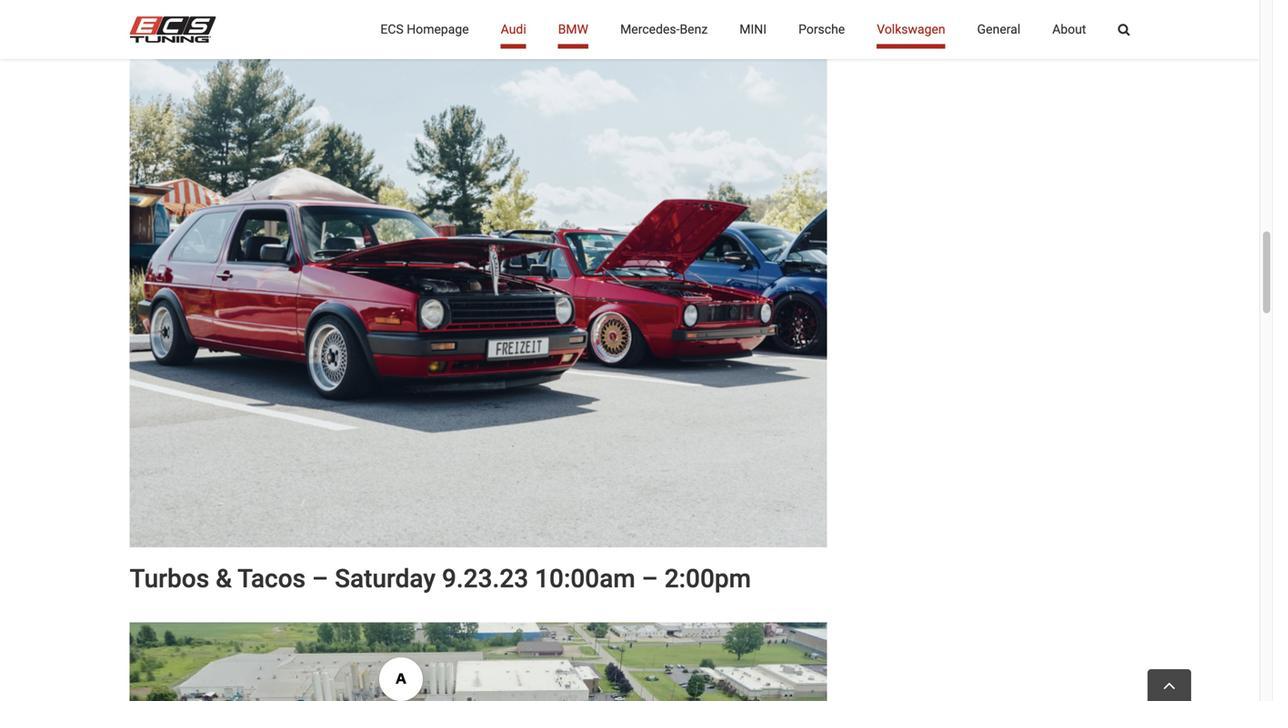 Task type: vqa. For each thing, say whether or not it's contained in the screenshot.
HAD
no



Task type: describe. For each thing, give the bounding box(es) containing it.
tacos
[[238, 564, 306, 594]]

bmw link
[[558, 0, 589, 59]]

volkswagen link
[[877, 0, 946, 59]]

mini link
[[740, 0, 767, 59]]

ecs homepage
[[381, 22, 469, 37]]

audi link
[[501, 0, 526, 59]]

ecs tuning logo image
[[130, 16, 216, 43]]

mercedes-
[[621, 22, 680, 37]]

9.23.23
[[442, 564, 529, 594]]

mercedes-benz link
[[621, 0, 708, 59]]

&
[[216, 564, 232, 594]]

about
[[1053, 22, 1087, 37]]

1 – from the left
[[312, 564, 329, 594]]

audi
[[501, 22, 526, 37]]



Task type: locate. For each thing, give the bounding box(es) containing it.
ecs
[[381, 22, 404, 37]]

homepage
[[407, 22, 469, 37]]

–
[[312, 564, 329, 594], [642, 564, 658, 594]]

porsche link
[[799, 0, 845, 59]]

mini
[[740, 22, 767, 37]]

0 horizontal spatial –
[[312, 564, 329, 594]]

bmw
[[558, 22, 589, 37]]

ecs homepage link
[[381, 0, 469, 59]]

– right tacos
[[312, 564, 329, 594]]

10:00am
[[535, 564, 636, 594]]

turbos & tacos – saturday 9.23.23 10:00am – 2:00pm
[[130, 564, 751, 594]]

general
[[978, 22, 1021, 37]]

mercedes-benz
[[621, 22, 708, 37]]

benz
[[680, 22, 708, 37]]

volkswagen
[[877, 22, 946, 37]]

2:00pm
[[665, 564, 751, 594]]

– left 2:00pm
[[642, 564, 658, 594]]

general link
[[978, 0, 1021, 59]]

saturday
[[335, 564, 436, 594]]

2 – from the left
[[642, 564, 658, 594]]

porsche
[[799, 22, 845, 37]]

turbos
[[130, 564, 209, 594]]

about link
[[1053, 0, 1087, 59]]

1 horizontal spatial –
[[642, 564, 658, 594]]



